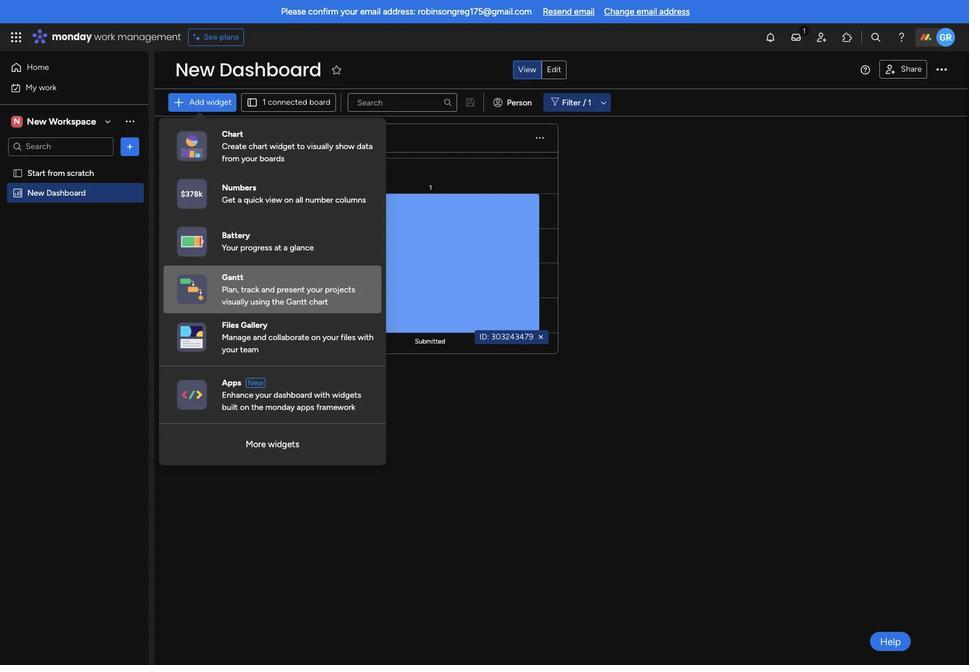 Task type: locate. For each thing, give the bounding box(es) containing it.
0 horizontal spatial widgets
[[268, 440, 300, 450]]

more options image
[[937, 65, 948, 75]]

the down present
[[272, 297, 284, 307]]

the down enhance
[[252, 403, 264, 412]]

chart inside chart create chart widget to visually show data from your boards
[[249, 141, 268, 151]]

0 horizontal spatial widget
[[206, 97, 232, 107]]

0 horizontal spatial with
[[314, 390, 330, 400]]

1 vertical spatial chart
[[309, 297, 328, 307]]

number
[[306, 195, 334, 205]]

from down create
[[222, 154, 240, 164]]

from
[[222, 154, 240, 164], [47, 168, 65, 178]]

monday inside enhance your dashboard with widgets built on the monday apps framework
[[266, 403, 295, 412]]

0 vertical spatial dashboard
[[219, 57, 322, 83]]

your right enhance
[[256, 390, 272, 400]]

dashboard
[[219, 57, 322, 83], [46, 188, 86, 198]]

more dots image
[[536, 134, 544, 143]]

Filter dashboard by text search field
[[348, 93, 457, 112]]

your left files
[[323, 333, 339, 342]]

0 vertical spatial work
[[94, 30, 115, 44]]

email right "change"
[[637, 6, 658, 17]]

0 horizontal spatial chart
[[180, 131, 210, 145]]

monday down dashboard
[[266, 403, 295, 412]]

0 horizontal spatial gantt
[[222, 273, 244, 282]]

0 horizontal spatial the
[[252, 403, 264, 412]]

person
[[507, 98, 532, 108]]

on down enhance
[[240, 403, 250, 412]]

new up add
[[175, 57, 215, 83]]

1 horizontal spatial with
[[358, 333, 374, 342]]

work
[[94, 30, 115, 44], [39, 82, 57, 92]]

enhance
[[222, 390, 254, 400]]

0 vertical spatial widget
[[206, 97, 232, 107]]

1 horizontal spatial a
[[284, 243, 288, 253]]

your inside chart create chart widget to visually show data from your boards
[[242, 154, 258, 164]]

1 vertical spatial from
[[47, 168, 65, 178]]

dashboard up connected
[[219, 57, 322, 83]]

new right n
[[27, 116, 47, 127]]

present
[[277, 285, 305, 295]]

create
[[222, 141, 247, 151]]

1 horizontal spatial email
[[575, 6, 595, 17]]

gantt down present
[[286, 297, 307, 307]]

show
[[336, 141, 355, 151]]

plan,
[[222, 285, 239, 295]]

0 vertical spatial widgets
[[332, 390, 362, 400]]

1 horizontal spatial work
[[94, 30, 115, 44]]

0 vertical spatial from
[[222, 154, 240, 164]]

work left management
[[94, 30, 115, 44]]

please
[[281, 6, 306, 17]]

1 vertical spatial with
[[314, 390, 330, 400]]

dashboard inside 'banner'
[[219, 57, 322, 83]]

1 vertical spatial monday
[[266, 403, 295, 412]]

with inside files gallery manage and collaborate on your files with your team
[[358, 333, 374, 342]]

on inside numbers get a quick view on all number columns
[[284, 195, 294, 205]]

new dashboard
[[175, 57, 322, 83], [27, 188, 86, 198]]

your down create
[[242, 154, 258, 164]]

0 horizontal spatial work
[[39, 82, 57, 92]]

chart
[[249, 141, 268, 151], [309, 297, 328, 307]]

1 right /
[[589, 98, 592, 108]]

1 horizontal spatial from
[[222, 154, 240, 164]]

and for present
[[262, 285, 275, 295]]

gallery
[[241, 320, 268, 330]]

on inside files gallery manage and collaborate on your files with your team
[[311, 333, 321, 342]]

a right the get
[[238, 195, 242, 205]]

1 horizontal spatial widgets
[[332, 390, 362, 400]]

1 horizontal spatial chart
[[309, 297, 328, 307]]

New Dashboard field
[[173, 57, 325, 83]]

chart for chart
[[180, 131, 210, 145]]

monday up the home button
[[52, 30, 92, 44]]

1 horizontal spatial on
[[284, 195, 294, 205]]

0 vertical spatial the
[[272, 297, 284, 307]]

chart left v2 funnel icon
[[180, 131, 210, 145]]

1 vertical spatial widget
[[270, 141, 295, 151]]

get
[[222, 195, 236, 205]]

1 left connected
[[263, 97, 266, 107]]

1 image
[[800, 24, 810, 37]]

1 vertical spatial a
[[284, 243, 288, 253]]

resend email link
[[543, 6, 595, 17]]

0 vertical spatial monday
[[52, 30, 92, 44]]

1 vertical spatial and
[[253, 333, 267, 342]]

and inside files gallery manage and collaborate on your files with your team
[[253, 333, 267, 342]]

with up framework
[[314, 390, 330, 400]]

2 horizontal spatial email
[[637, 6, 658, 17]]

built
[[222, 403, 238, 412]]

widgets
[[332, 390, 362, 400], [268, 440, 300, 450]]

widgets inside enhance your dashboard with widgets built on the monday apps framework
[[332, 390, 362, 400]]

0 horizontal spatial dashboard
[[46, 188, 86, 198]]

v2 funnel image
[[222, 134, 230, 143]]

invite members image
[[817, 31, 828, 43]]

visually right to
[[307, 141, 334, 151]]

work right the my
[[39, 82, 57, 92]]

a right at at the top left
[[284, 243, 288, 253]]

0 vertical spatial new dashboard
[[175, 57, 322, 83]]

your
[[341, 6, 358, 17], [242, 154, 258, 164], [307, 285, 323, 295], [323, 333, 339, 342], [222, 345, 238, 355], [256, 390, 272, 400]]

work inside button
[[39, 82, 57, 92]]

the inside gantt plan, track and present your projects visually using the gantt chart
[[272, 297, 284, 307]]

option
[[0, 163, 149, 165]]

to
[[297, 141, 305, 151]]

on inside enhance your dashboard with widgets built on the monday apps framework
[[240, 403, 250, 412]]

display modes group
[[513, 61, 567, 79]]

view
[[266, 195, 282, 205]]

0 vertical spatial on
[[284, 195, 294, 205]]

1 horizontal spatial chart
[[222, 129, 243, 139]]

None search field
[[348, 93, 457, 112]]

visually down plan,
[[222, 297, 249, 307]]

1 vertical spatial visually
[[222, 297, 249, 307]]

help image
[[897, 31, 908, 43]]

widget up "boards"
[[270, 141, 295, 151]]

0 horizontal spatial visually
[[222, 297, 249, 307]]

help
[[881, 636, 902, 648]]

new dashboard inside 'banner'
[[175, 57, 322, 83]]

chart down the projects
[[309, 297, 328, 307]]

board
[[310, 97, 331, 107]]

0 horizontal spatial chart
[[249, 141, 268, 151]]

1 vertical spatial work
[[39, 82, 57, 92]]

workspace image
[[11, 115, 23, 128]]

with
[[358, 333, 374, 342], [314, 390, 330, 400]]

resend email
[[543, 6, 595, 17]]

0 horizontal spatial new dashboard
[[27, 188, 86, 198]]

1 inside popup button
[[263, 97, 266, 107]]

new workspace
[[27, 116, 96, 127]]

your
[[222, 243, 239, 253]]

2 vertical spatial on
[[240, 403, 250, 412]]

files gallery manage and collaborate on your files with your team
[[222, 320, 374, 355]]

1
[[263, 97, 266, 107], [589, 98, 592, 108]]

1 vertical spatial on
[[311, 333, 321, 342]]

new right "public dashboard" icon
[[27, 188, 44, 198]]

apps
[[222, 378, 242, 388]]

gantt
[[222, 273, 244, 282], [286, 297, 307, 307]]

1 vertical spatial widgets
[[268, 440, 300, 450]]

email right resend
[[575, 6, 595, 17]]

visually inside gantt plan, track and present your projects visually using the gantt chart
[[222, 297, 249, 307]]

monday
[[52, 30, 92, 44], [266, 403, 295, 412]]

visually
[[307, 141, 334, 151], [222, 297, 249, 307]]

new dashboard down start from scratch
[[27, 188, 86, 198]]

chart inside chart create chart widget to visually show data from your boards
[[222, 129, 243, 139]]

your inside gantt plan, track and present your projects visually using the gantt chart
[[307, 285, 323, 295]]

on right collaborate at the left of the page
[[311, 333, 321, 342]]

from inside chart create chart widget to visually show data from your boards
[[222, 154, 240, 164]]

a
[[238, 195, 242, 205], [284, 243, 288, 253]]

and down gallery
[[253, 333, 267, 342]]

search image
[[443, 98, 453, 107]]

see plans
[[204, 32, 239, 42]]

my
[[26, 82, 37, 92]]

2 horizontal spatial on
[[311, 333, 321, 342]]

Search in workspace field
[[24, 140, 97, 153]]

0 vertical spatial visually
[[307, 141, 334, 151]]

from right start
[[47, 168, 65, 178]]

dashboard down start from scratch
[[46, 188, 86, 198]]

management
[[118, 30, 181, 44]]

on left the all
[[284, 195, 294, 205]]

3 email from the left
[[637, 6, 658, 17]]

new dashboard banner
[[154, 51, 970, 117]]

a inside the battery your progress at a glance
[[284, 243, 288, 253]]

1 horizontal spatial visually
[[307, 141, 334, 151]]

battery your progress at a glance
[[222, 231, 314, 253]]

chart up "boards"
[[249, 141, 268, 151]]

public board image
[[12, 168, 23, 179]]

0 horizontal spatial on
[[240, 403, 250, 412]]

email for resend email
[[575, 6, 595, 17]]

0 vertical spatial chart
[[249, 141, 268, 151]]

0 vertical spatial with
[[358, 333, 374, 342]]

2 email from the left
[[575, 6, 595, 17]]

1 horizontal spatial monday
[[266, 403, 295, 412]]

0 horizontal spatial a
[[238, 195, 242, 205]]

1 horizontal spatial 1
[[589, 98, 592, 108]]

widget right add
[[206, 97, 232, 107]]

using
[[251, 297, 270, 307]]

and inside gantt plan, track and present your projects visually using the gantt chart
[[262, 285, 275, 295]]

search everything image
[[871, 31, 883, 43]]

list box
[[0, 161, 149, 360]]

0 vertical spatial gantt
[[222, 273, 244, 282]]

my work
[[26, 82, 57, 92]]

edit
[[547, 65, 562, 75]]

1 vertical spatial new dashboard
[[27, 188, 86, 198]]

0 horizontal spatial from
[[47, 168, 65, 178]]

options image
[[124, 141, 136, 152]]

1 horizontal spatial widget
[[270, 141, 295, 151]]

list box containing start from scratch
[[0, 161, 149, 360]]

the
[[272, 297, 284, 307], [252, 403, 264, 412]]

widgets right more
[[268, 440, 300, 450]]

email left address:
[[360, 6, 381, 17]]

1 horizontal spatial the
[[272, 297, 284, 307]]

workspace
[[49, 116, 96, 127]]

your down manage on the left of page
[[222, 345, 238, 355]]

0 horizontal spatial monday
[[52, 30, 92, 44]]

and up using
[[262, 285, 275, 295]]

1 1 from the left
[[263, 97, 266, 107]]

2 1 from the left
[[589, 98, 592, 108]]

add widget button
[[168, 93, 237, 112]]

303243479
[[492, 332, 534, 342]]

0 horizontal spatial email
[[360, 6, 381, 17]]

select product image
[[10, 31, 22, 43]]

id:
[[480, 332, 490, 342]]

1 vertical spatial the
[[252, 403, 264, 412]]

and for collaborate
[[253, 333, 267, 342]]

widget
[[206, 97, 232, 107], [270, 141, 295, 151]]

resend
[[543, 6, 572, 17]]

1 horizontal spatial dashboard
[[219, 57, 322, 83]]

gantt up plan,
[[222, 273, 244, 282]]

chart up create
[[222, 129, 243, 139]]

your right present
[[307, 285, 323, 295]]

0 vertical spatial and
[[262, 285, 275, 295]]

chart
[[222, 129, 243, 139], [180, 131, 210, 145]]

scratch
[[67, 168, 94, 178]]

email for change email address
[[637, 6, 658, 17]]

1 vertical spatial gantt
[[286, 297, 307, 307]]

1 horizontal spatial new dashboard
[[175, 57, 322, 83]]

new dashboard down plans
[[175, 57, 322, 83]]

email
[[360, 6, 381, 17], [575, 6, 595, 17], [637, 6, 658, 17]]

with right files
[[358, 333, 374, 342]]

arrow down image
[[597, 96, 611, 110]]

0 vertical spatial a
[[238, 195, 242, 205]]

0 horizontal spatial 1
[[263, 97, 266, 107]]

widgets up framework
[[332, 390, 362, 400]]

team
[[240, 345, 259, 355]]

chart inside gantt plan, track and present your projects visually using the gantt chart
[[309, 297, 328, 307]]

n
[[14, 116, 20, 126]]



Task type: describe. For each thing, give the bounding box(es) containing it.
view button
[[513, 61, 542, 79]]

change
[[605, 6, 635, 17]]

filter / 1
[[563, 98, 592, 108]]

person button
[[489, 93, 539, 112]]

share button
[[880, 60, 928, 79]]

menu image
[[862, 65, 871, 75]]

visually inside chart create chart widget to visually show data from your boards
[[307, 141, 334, 151]]

home
[[27, 62, 49, 72]]

a inside numbers get a quick view on all number columns
[[238, 195, 242, 205]]

change email address link
[[605, 6, 691, 17]]

address:
[[383, 6, 416, 17]]

apps image
[[842, 31, 854, 43]]

widget inside chart create chart widget to visually show data from your boards
[[270, 141, 295, 151]]

collaborate
[[269, 333, 309, 342]]

gantt plan, track and present your projects visually using the gantt chart
[[222, 273, 356, 307]]

at
[[275, 243, 282, 253]]

your inside enhance your dashboard with widgets built on the monday apps framework
[[256, 390, 272, 400]]

add to favorites image
[[331, 64, 343, 75]]

id: 303243479
[[480, 332, 534, 342]]

new up enhance
[[248, 379, 264, 387]]

boards
[[260, 154, 285, 164]]

enhance your dashboard with widgets built on the monday apps framework
[[222, 390, 362, 412]]

address
[[660, 6, 691, 17]]

chart create chart widget to visually show data from your boards
[[222, 129, 373, 164]]

on for collaborate
[[311, 333, 321, 342]]

new inside list box
[[27, 188, 44, 198]]

start
[[27, 168, 45, 178]]

add widget
[[189, 97, 232, 107]]

plans
[[220, 32, 239, 42]]

numbers
[[222, 183, 256, 193]]

/
[[583, 98, 587, 108]]

framework
[[317, 403, 356, 412]]

public dashboard image
[[12, 187, 23, 198]]

connected
[[268, 97, 308, 107]]

glance
[[290, 243, 314, 253]]

change email address
[[605, 6, 691, 17]]

greg robinson image
[[937, 28, 956, 47]]

monday work management
[[52, 30, 181, 44]]

battery
[[222, 231, 250, 241]]

none search field inside new dashboard 'banner'
[[348, 93, 457, 112]]

apps
[[297, 403, 315, 412]]

progress
[[241, 243, 273, 253]]

quick
[[244, 195, 264, 205]]

view
[[519, 65, 537, 75]]

see
[[204, 32, 218, 42]]

on for view
[[284, 195, 294, 205]]

home button
[[7, 58, 125, 77]]

numbers get a quick view on all number columns
[[222, 183, 366, 205]]

columns
[[336, 195, 366, 205]]

edit button
[[542, 61, 567, 79]]

see plans button
[[188, 29, 244, 46]]

manage
[[222, 333, 251, 342]]

confirm
[[308, 6, 339, 17]]

widget inside 'popup button'
[[206, 97, 232, 107]]

1 horizontal spatial gantt
[[286, 297, 307, 307]]

all
[[296, 195, 304, 205]]

projects
[[325, 285, 356, 295]]

remove image
[[537, 333, 546, 342]]

robinsongreg175@gmail.com
[[418, 6, 532, 17]]

1 vertical spatial dashboard
[[46, 188, 86, 198]]

your right the confirm
[[341, 6, 358, 17]]

workspace selection element
[[11, 115, 98, 129]]

more
[[246, 440, 266, 450]]

new dashboard inside list box
[[27, 188, 86, 198]]

work for monday
[[94, 30, 115, 44]]

files
[[222, 320, 239, 330]]

id: 303243479 element
[[475, 331, 549, 345]]

my work button
[[7, 78, 125, 97]]

track
[[241, 285, 260, 295]]

1 email from the left
[[360, 6, 381, 17]]

with inside enhance your dashboard with widgets built on the monday apps framework
[[314, 390, 330, 400]]

share
[[902, 64, 923, 74]]

start from scratch
[[27, 168, 94, 178]]

help button
[[871, 632, 912, 652]]

inbox image
[[791, 31, 803, 43]]

workspace options image
[[124, 116, 136, 127]]

please confirm your email address: robinsongreg175@gmail.com
[[281, 6, 532, 17]]

1 connected board
[[263, 97, 331, 107]]

more widgets
[[246, 440, 300, 450]]

new inside 'banner'
[[175, 57, 215, 83]]

files
[[341, 333, 356, 342]]

work for my
[[39, 82, 57, 92]]

notifications image
[[765, 31, 777, 43]]

the inside enhance your dashboard with widgets built on the monday apps framework
[[252, 403, 264, 412]]

add
[[189, 97, 204, 107]]

1 connected board button
[[241, 93, 336, 112]]

filter
[[563, 98, 581, 108]]

dashboard
[[274, 390, 312, 400]]

data
[[357, 141, 373, 151]]

new inside workspace selection "element"
[[27, 116, 47, 127]]

chart for chart create chart widget to visually show data from your boards
[[222, 129, 243, 139]]



Task type: vqa. For each thing, say whether or not it's contained in the screenshot.


